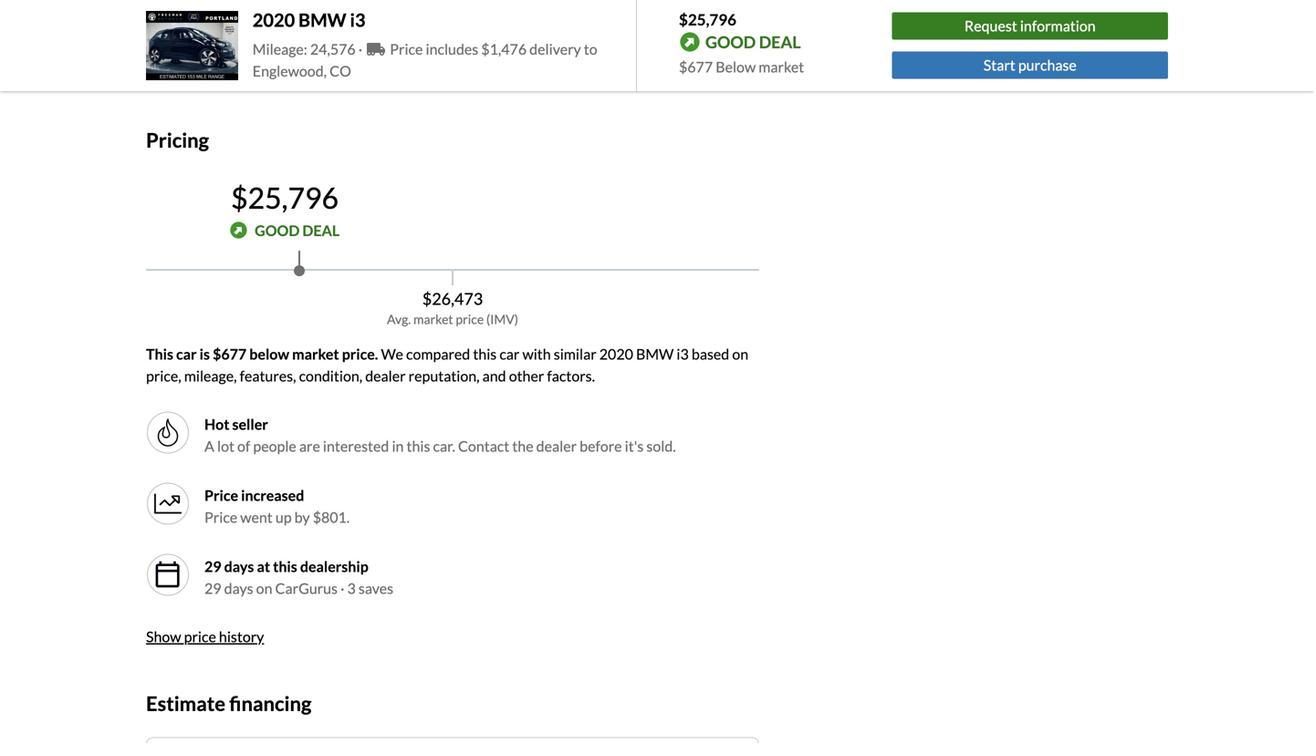 Task type: describe. For each thing, give the bounding box(es) containing it.
0 horizontal spatial price
[[184, 628, 216, 646]]

mileage: 24,576 ·
[[253, 40, 365, 58]]

request information
[[965, 17, 1096, 35]]

29 days at this dealership image
[[153, 561, 183, 590]]

up
[[276, 509, 292, 526]]

$26,473
[[422, 289, 483, 309]]

1 previous owner
[[175, 6, 287, 24]]

market for $26,473
[[413, 312, 453, 327]]

0 horizontal spatial i3
[[350, 9, 366, 31]]

vehicle has one previous owner.
[[175, 28, 377, 46]]

by
[[295, 509, 310, 526]]

price increased price went up by $801.
[[204, 487, 350, 526]]

price includes $1,476 delivery to englewood, co
[[253, 40, 598, 80]]

the inside hot seller a lot of people are interested in this car. contact the dealer before it's sold.
[[512, 437, 534, 455]]

increased
[[241, 487, 304, 505]]

request
[[965, 17, 1018, 35]]

price inside $26,473 avg. market price (imv)
[[456, 312, 484, 327]]

$25,796 for good deal
[[231, 180, 339, 215]]

1 29 from the top
[[204, 558, 221, 576]]

request information button
[[892, 12, 1168, 40]]

1 horizontal spatial history
[[399, 64, 444, 82]]

has
[[225, 28, 247, 46]]

dealer inside we compared this car with similar 2020 bmw i3 based on price, mileage, features, condition, dealer reputation, and other factors.
[[365, 367, 406, 385]]

contact
[[458, 437, 510, 455]]

this inside the 29 days at this dealership 29 days on cargurus · 3 saves
[[273, 558, 297, 576]]

sold.
[[647, 437, 676, 455]]

truck moving image
[[367, 42, 385, 57]]

0 vertical spatial $677
[[679, 58, 713, 76]]

good deal image
[[230, 222, 248, 239]]

good
[[255, 222, 300, 239]]

dealership
[[300, 558, 369, 576]]

show
[[146, 628, 181, 646]]

a
[[204, 437, 214, 455]]

(imv)
[[486, 312, 518, 327]]

condition,
[[299, 367, 363, 385]]

good deal
[[706, 32, 801, 52]]

$26,473 avg. market price (imv)
[[387, 289, 518, 327]]

vdpcheck image
[[146, 6, 164, 24]]

on inside the 29 days at this dealership 29 days on cargurus · 3 saves
[[256, 580, 272, 598]]

vehicle
[[175, 28, 222, 46]]

it's
[[625, 437, 644, 455]]

mileage,
[[184, 367, 237, 385]]

0 vertical spatial bmw
[[299, 9, 347, 31]]

we compared this car with similar 2020 bmw i3 based on price, mileage, features, condition, dealer reputation, and other factors.
[[146, 345, 749, 385]]

owner
[[245, 6, 287, 24]]

$25,796 for $677
[[679, 10, 737, 29]]

1 car from the left
[[176, 345, 197, 363]]

$677 below market
[[679, 58, 804, 76]]

29 days at this dealership image
[[146, 553, 190, 597]]

2020 inside we compared this car with similar 2020 bmw i3 based on price, mileage, features, condition, dealer reputation, and other factors.
[[600, 345, 633, 363]]

owner.
[[334, 28, 377, 46]]

compared
[[406, 345, 470, 363]]

seller
[[232, 416, 268, 433]]

0 horizontal spatial 2020
[[253, 9, 295, 31]]

· inside the 29 days at this dealership 29 days on cargurus · 3 saves
[[341, 580, 345, 598]]

good
[[706, 32, 756, 52]]

pricing
[[146, 128, 209, 152]]

2020 bmw i3
[[253, 9, 366, 31]]

hot
[[204, 416, 229, 433]]

delivery
[[530, 40, 581, 58]]

dealer inside hot seller a lot of people are interested in this car. contact the dealer before it's sold.
[[536, 437, 577, 455]]

save
[[146, 64, 176, 82]]

features,
[[240, 367, 296, 385]]

are
[[299, 437, 320, 455]]

mileage:
[[253, 40, 307, 58]]

to
[[584, 40, 598, 58]]

other
[[509, 367, 544, 385]]

information
[[1020, 17, 1096, 35]]

price.
[[342, 345, 378, 363]]

price increased image
[[146, 482, 190, 526]]

went
[[240, 509, 273, 526]]

cargurus
[[275, 580, 338, 598]]

at
[[257, 558, 270, 576]]

3
[[347, 580, 356, 598]]

20%
[[179, 64, 207, 82]]

autocheck
[[276, 64, 348, 82]]

with
[[523, 345, 551, 363]]

1 vertical spatial $677
[[213, 345, 247, 363]]

show price history link
[[146, 628, 264, 646]]

financing
[[229, 692, 312, 716]]



Task type: vqa. For each thing, say whether or not it's contained in the screenshot.
This
yes



Task type: locate. For each thing, give the bounding box(es) containing it.
0 vertical spatial i3
[[350, 9, 366, 31]]

market
[[759, 58, 804, 76], [413, 312, 453, 327], [292, 345, 339, 363]]

1 horizontal spatial $25,796
[[679, 10, 737, 29]]

this up and
[[473, 345, 497, 363]]

2020 bmw i3 image
[[146, 11, 238, 80]]

1 vertical spatial on
[[732, 345, 749, 363]]

car left is
[[176, 345, 197, 363]]

start
[[984, 56, 1016, 74]]

price
[[390, 40, 423, 58], [204, 487, 238, 505], [204, 509, 238, 526]]

this car is $677 below market price.
[[146, 345, 378, 363]]

2 horizontal spatial this
[[473, 345, 497, 363]]

avg.
[[387, 312, 411, 327]]

includes
[[426, 40, 479, 58]]

bmw
[[299, 9, 347, 31], [636, 345, 674, 363]]

i3 inside we compared this car with similar 2020 bmw i3 based on price, mileage, features, condition, dealer reputation, and other factors.
[[677, 345, 689, 363]]

2 days from the top
[[224, 580, 253, 598]]

· left 3
[[341, 580, 345, 598]]

0 vertical spatial 29
[[204, 558, 221, 576]]

the right contact
[[512, 437, 534, 455]]

purchase
[[1019, 56, 1077, 74]]

price left went
[[204, 509, 238, 526]]

and
[[483, 367, 506, 385]]

people
[[253, 437, 297, 455]]

similar
[[554, 345, 597, 363]]

price inside price includes $1,476 delivery to englewood, co
[[390, 40, 423, 58]]

1 vertical spatial i3
[[677, 345, 689, 363]]

before
[[580, 437, 622, 455]]

bmw up 24,576
[[299, 9, 347, 31]]

car inside we compared this car with similar 2020 bmw i3 based on price, mileage, features, condition, dealer reputation, and other factors.
[[500, 345, 520, 363]]

1 horizontal spatial i3
[[677, 345, 689, 363]]

price down lot on the bottom left of the page
[[204, 487, 238, 505]]

1 vertical spatial bmw
[[636, 345, 674, 363]]

1 horizontal spatial this
[[407, 437, 430, 455]]

price for increased
[[204, 487, 238, 505]]

1 vertical spatial days
[[224, 580, 253, 598]]

on right the 20% at the top left of page
[[210, 64, 226, 82]]

interested
[[323, 437, 389, 455]]

car up and
[[500, 345, 520, 363]]

1 horizontal spatial previous
[[276, 28, 332, 46]]

1 vertical spatial 29
[[204, 580, 221, 598]]

0 vertical spatial price
[[390, 40, 423, 58]]

report
[[447, 64, 488, 82]]

1 horizontal spatial $677
[[679, 58, 713, 76]]

0 vertical spatial ·
[[359, 40, 363, 58]]

the left full at the top left of the page
[[229, 64, 250, 82]]

1 horizontal spatial 2020
[[600, 345, 633, 363]]

$801.
[[313, 509, 350, 526]]

0 horizontal spatial market
[[292, 345, 339, 363]]

0 horizontal spatial on
[[210, 64, 226, 82]]

0 horizontal spatial history
[[219, 628, 264, 646]]

deal
[[302, 222, 340, 239]]

0 horizontal spatial $25,796
[[231, 180, 339, 215]]

history up "estimate financing"
[[219, 628, 264, 646]]

2 vertical spatial on
[[256, 580, 272, 598]]

this
[[146, 345, 173, 363]]

estimate financing
[[146, 692, 312, 716]]

1 horizontal spatial on
[[256, 580, 272, 598]]

0 vertical spatial price
[[456, 312, 484, 327]]

market down deal
[[759, 58, 804, 76]]

this right at at the bottom of page
[[273, 558, 297, 576]]

i3
[[350, 9, 366, 31], [677, 345, 689, 363]]

1 horizontal spatial car
[[500, 345, 520, 363]]

one
[[250, 28, 273, 46]]

based
[[692, 345, 730, 363]]

on right the based
[[732, 345, 749, 363]]

hot seller a lot of people are interested in this car. contact the dealer before it's sold.
[[204, 416, 676, 455]]

below
[[716, 58, 756, 76]]

2020 up mileage:
[[253, 9, 295, 31]]

0 horizontal spatial ·
[[341, 580, 345, 598]]

vehicle
[[351, 64, 396, 82]]

reputation,
[[409, 367, 480, 385]]

price,
[[146, 367, 181, 385]]

dealer down 'we'
[[365, 367, 406, 385]]

1 horizontal spatial dealer
[[536, 437, 577, 455]]

1 vertical spatial history
[[219, 628, 264, 646]]

0 horizontal spatial $677
[[213, 345, 247, 363]]

1 vertical spatial market
[[413, 312, 453, 327]]

2 29 from the top
[[204, 580, 221, 598]]

0 vertical spatial the
[[229, 64, 250, 82]]

factors.
[[547, 367, 595, 385]]

1 vertical spatial price
[[184, 628, 216, 646]]

0 vertical spatial on
[[210, 64, 226, 82]]

0 horizontal spatial bmw
[[299, 9, 347, 31]]

full
[[253, 64, 274, 82]]

$677
[[679, 58, 713, 76], [213, 345, 247, 363]]

1 vertical spatial the
[[512, 437, 534, 455]]

in
[[392, 437, 404, 455]]

0 horizontal spatial this
[[273, 558, 297, 576]]

price right "truck moving" image
[[390, 40, 423, 58]]

saves
[[359, 580, 393, 598]]

history down includes
[[399, 64, 444, 82]]

2020 right similar
[[600, 345, 633, 363]]

good deal
[[255, 222, 340, 239]]

car.
[[433, 437, 455, 455]]

previous
[[186, 6, 242, 24], [276, 28, 332, 46]]

bmw inside we compared this car with similar 2020 bmw i3 based on price, mileage, features, condition, dealer reputation, and other factors.
[[636, 345, 674, 363]]

on inside we compared this car with similar 2020 bmw i3 based on price, mileage, features, condition, dealer reputation, and other factors.
[[732, 345, 749, 363]]

$677 left below
[[679, 58, 713, 76]]

29
[[204, 558, 221, 576], [204, 580, 221, 598]]

24,576
[[310, 40, 356, 58]]

1
[[175, 6, 183, 24]]

we
[[381, 345, 403, 363]]

price for includes
[[390, 40, 423, 58]]

1 vertical spatial dealer
[[536, 437, 577, 455]]

2 car from the left
[[500, 345, 520, 363]]

estimate
[[146, 692, 225, 716]]

0 horizontal spatial previous
[[186, 6, 242, 24]]

days left at at the bottom of page
[[224, 558, 254, 576]]

1 vertical spatial this
[[407, 437, 430, 455]]

start purchase button
[[892, 52, 1168, 79]]

0 vertical spatial $25,796
[[679, 10, 737, 29]]

1 vertical spatial previous
[[276, 28, 332, 46]]

1 vertical spatial 2020
[[600, 345, 633, 363]]

days up show price history
[[224, 580, 253, 598]]

the
[[229, 64, 250, 82], [512, 437, 534, 455]]

this inside we compared this car with similar 2020 bmw i3 based on price, mileage, features, condition, dealer reputation, and other factors.
[[473, 345, 497, 363]]

0 vertical spatial market
[[759, 58, 804, 76]]

· left "truck moving" image
[[359, 40, 363, 58]]

price
[[456, 312, 484, 327], [184, 628, 216, 646]]

this right in
[[407, 437, 430, 455]]

1 vertical spatial $25,796
[[231, 180, 339, 215]]

$25,796
[[679, 10, 737, 29], [231, 180, 339, 215]]

market up the condition,
[[292, 345, 339, 363]]

2 vertical spatial this
[[273, 558, 297, 576]]

market for $677
[[759, 58, 804, 76]]

2 vertical spatial price
[[204, 509, 238, 526]]

2 horizontal spatial market
[[759, 58, 804, 76]]

0 vertical spatial this
[[473, 345, 497, 363]]

dealer
[[365, 367, 406, 385], [536, 437, 577, 455]]

1 days from the top
[[224, 558, 254, 576]]

0 vertical spatial history
[[399, 64, 444, 82]]

price increased image
[[153, 490, 183, 519]]

this inside hot seller a lot of people are interested in this car. contact the dealer before it's sold.
[[407, 437, 430, 455]]

1 horizontal spatial the
[[512, 437, 534, 455]]

is
[[200, 345, 210, 363]]

price right show
[[184, 628, 216, 646]]

i3 left the based
[[677, 345, 689, 363]]

co
[[330, 62, 351, 80]]

$677 right is
[[213, 345, 247, 363]]

dealer left before
[[536, 437, 577, 455]]

2020
[[253, 9, 295, 31], [600, 345, 633, 363]]

1 horizontal spatial price
[[456, 312, 484, 327]]

1 vertical spatial ·
[[341, 580, 345, 598]]

on
[[210, 64, 226, 82], [732, 345, 749, 363], [256, 580, 272, 598]]

2 horizontal spatial on
[[732, 345, 749, 363]]

0 vertical spatial previous
[[186, 6, 242, 24]]

0 horizontal spatial the
[[229, 64, 250, 82]]

lot
[[217, 437, 235, 455]]

0 horizontal spatial car
[[176, 345, 197, 363]]

1 vertical spatial price
[[204, 487, 238, 505]]

bmw left the based
[[636, 345, 674, 363]]

0 vertical spatial 2020
[[253, 9, 295, 31]]

deal
[[759, 32, 801, 52]]

i3 up 24,576
[[350, 9, 366, 31]]

1 horizontal spatial ·
[[359, 40, 363, 58]]

0 horizontal spatial dealer
[[365, 367, 406, 385]]

price down $26,473
[[456, 312, 484, 327]]

start purchase
[[984, 56, 1077, 74]]

0 vertical spatial dealer
[[365, 367, 406, 385]]

2 vertical spatial market
[[292, 345, 339, 363]]

show price history
[[146, 628, 264, 646]]

market down $26,473
[[413, 312, 453, 327]]

hot seller image
[[146, 411, 190, 455], [153, 418, 183, 448]]

market inside $26,473 avg. market price (imv)
[[413, 312, 453, 327]]

on down at at the bottom of page
[[256, 580, 272, 598]]

englewood,
[[253, 62, 327, 80]]

$1,476
[[481, 40, 527, 58]]

29 days at this dealership 29 days on cargurus · 3 saves
[[204, 558, 393, 598]]

of
[[237, 437, 250, 455]]

below
[[249, 345, 289, 363]]

1 horizontal spatial bmw
[[636, 345, 674, 363]]

save 20% on the full autocheck vehicle history report link
[[146, 64, 509, 82]]

0 vertical spatial days
[[224, 558, 254, 576]]

days
[[224, 558, 254, 576], [224, 580, 253, 598]]

1 horizontal spatial market
[[413, 312, 453, 327]]

save 20% on the full autocheck vehicle history report
[[146, 64, 488, 82]]



